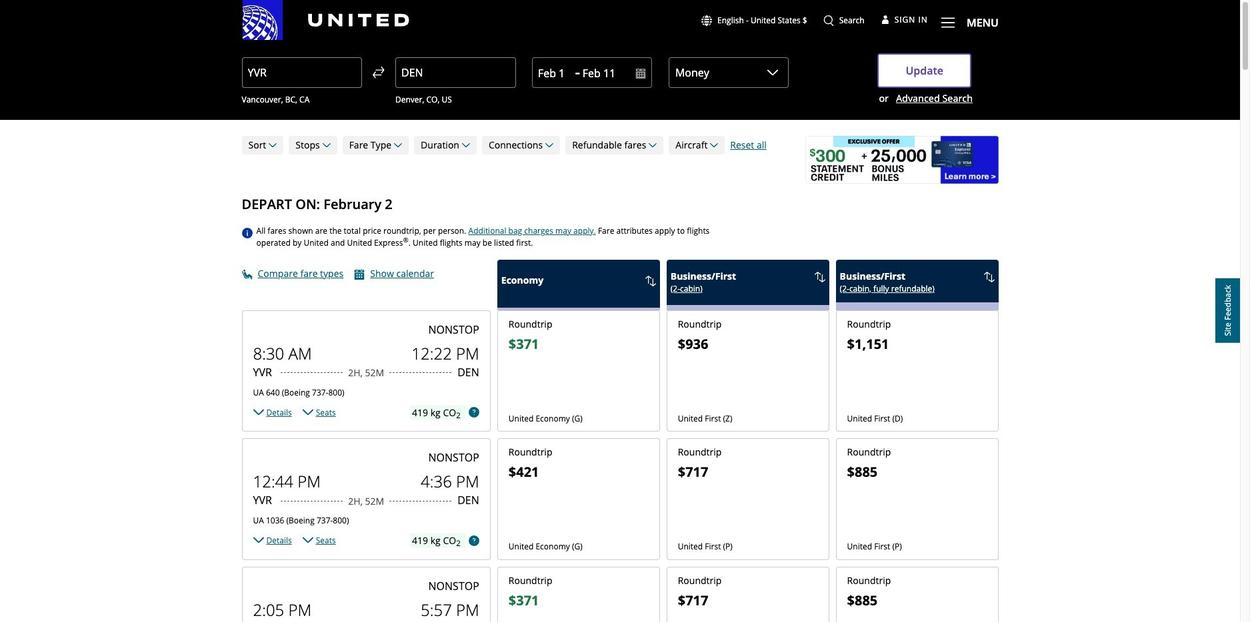 Task type: vqa. For each thing, say whether or not it's contained in the screenshot.
grid
yes



Task type: locate. For each thing, give the bounding box(es) containing it.
2 row from the top
[[242, 310, 998, 432]]

sort by price image
[[984, 272, 994, 283], [645, 276, 656, 287]]

row
[[242, 260, 998, 310], [242, 310, 998, 432], [242, 439, 998, 561], [242, 567, 998, 623]]

None text field
[[678, 318, 818, 414], [678, 575, 818, 623], [847, 575, 987, 623], [678, 318, 818, 414], [678, 575, 818, 623], [847, 575, 987, 623]]

From text field
[[242, 57, 362, 88]]

1 horizontal spatial sort by price image
[[984, 272, 994, 283]]

sort by price image
[[814, 272, 825, 283]]

currently in english united states	$ enter to change image
[[701, 15, 712, 26]]

grid
[[242, 310, 998, 623]]

None text field
[[509, 318, 648, 414], [847, 318, 987, 414], [509, 446, 648, 543], [678, 446, 818, 543], [847, 446, 987, 543], [509, 575, 648, 623], [509, 318, 648, 414], [847, 318, 987, 414], [509, 446, 648, 543], [678, 446, 818, 543], [847, 446, 987, 543], [509, 575, 648, 623]]

Return text field
[[583, 58, 636, 89]]



Task type: describe. For each thing, give the bounding box(es) containing it.
qdd6h image
[[242, 228, 252, 239]]

To text field
[[395, 57, 516, 88]]

1 row from the top
[[242, 260, 998, 310]]

0 horizontal spatial sort by price image
[[645, 276, 656, 287]]

3 row from the top
[[242, 439, 998, 561]]

united logo link to homepage image
[[243, 0, 409, 40]]

4 row from the top
[[242, 567, 998, 623]]

Departure text field
[[538, 58, 570, 89]]



